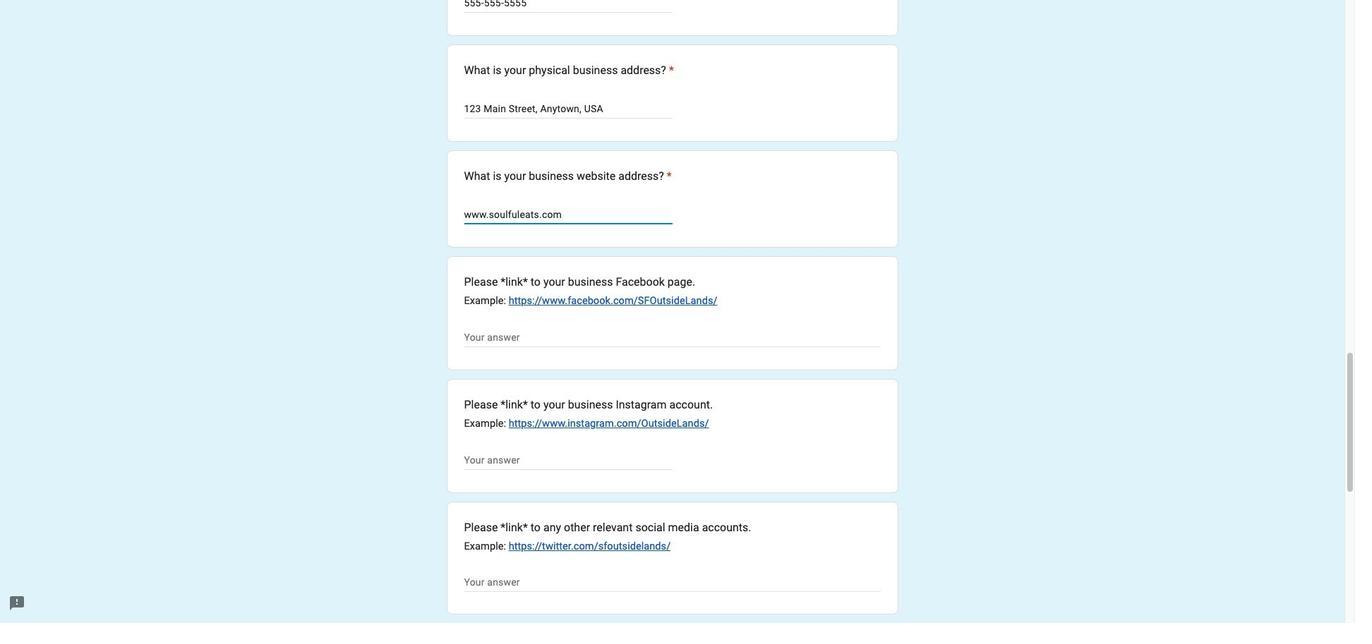 Task type: vqa. For each thing, say whether or not it's contained in the screenshot.
list item
no



Task type: locate. For each thing, give the bounding box(es) containing it.
None text field
[[464, 0, 673, 12], [464, 100, 673, 117], [464, 452, 673, 469], [464, 0, 673, 12], [464, 100, 673, 117], [464, 452, 673, 469]]

required question element for 2nd heading from the top of the page
[[664, 168, 672, 185]]

1 vertical spatial heading
[[464, 168, 672, 185]]

heading
[[464, 62, 674, 79], [464, 168, 672, 185]]

0 vertical spatial heading
[[464, 62, 674, 79]]

required question element
[[667, 62, 674, 79], [664, 168, 672, 185]]

0 vertical spatial required question element
[[667, 62, 674, 79]]

None text field
[[464, 206, 673, 223], [464, 575, 881, 592], [464, 206, 673, 223], [464, 575, 881, 592]]

None url field
[[464, 329, 881, 346]]

2 heading from the top
[[464, 168, 672, 185]]

1 vertical spatial required question element
[[664, 168, 672, 185]]



Task type: describe. For each thing, give the bounding box(es) containing it.
report a problem to google image
[[8, 595, 25, 612]]

required question element for 1st heading
[[667, 62, 674, 79]]

1 heading from the top
[[464, 62, 674, 79]]



